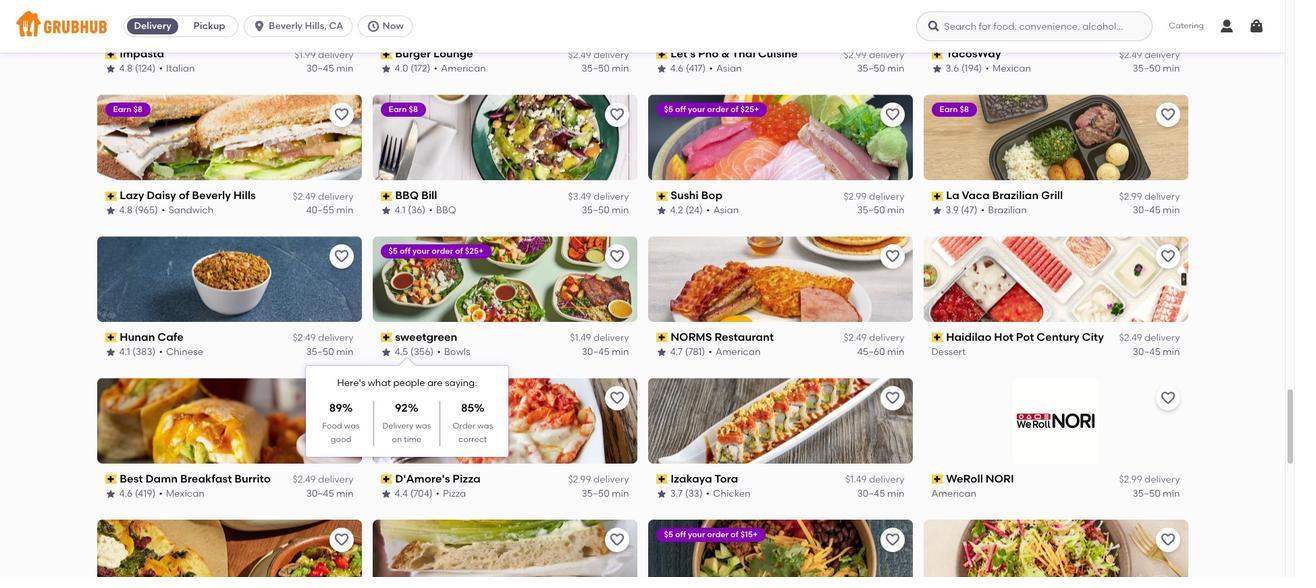 Task type: vqa. For each thing, say whether or not it's contained in the screenshot.
THE MIN for Best Damn Breakfast Burrito
yes



Task type: locate. For each thing, give the bounding box(es) containing it.
subscription pass image
[[381, 50, 392, 59], [656, 50, 668, 59], [932, 50, 943, 59], [105, 191, 117, 201], [656, 191, 668, 201], [932, 191, 943, 201], [381, 333, 392, 343], [656, 333, 668, 343], [932, 475, 943, 484]]

0 horizontal spatial $25+
[[465, 247, 484, 256]]

beverly left hills,
[[269, 20, 303, 32]]

order
[[707, 105, 729, 114], [432, 247, 453, 256], [432, 388, 453, 398], [707, 530, 729, 539]]

now button
[[358, 16, 418, 37]]

92 delivery was on time
[[382, 402, 431, 444]]

beverly inside button
[[269, 20, 303, 32]]

$25+ for sushi bop
[[741, 105, 759, 114]]

subscription pass image left norms
[[656, 333, 668, 343]]

1 horizontal spatial $25+
[[741, 105, 759, 114]]

0 vertical spatial • asian
[[709, 63, 742, 74]]

• right (33)
[[706, 488, 710, 499]]

burger lounge
[[395, 48, 473, 60]]

svg image
[[1249, 18, 1265, 34], [927, 20, 941, 33]]

$1.99 delivery
[[295, 49, 353, 61]]

4.1 for bbq bill
[[395, 204, 406, 216]]

4.1 (36)
[[395, 204, 426, 216]]

was inside 89 food was good
[[344, 421, 360, 431]]

0 vertical spatial $25+
[[741, 105, 759, 114]]

$5 down 4.1 (36)
[[389, 247, 398, 256]]

0 horizontal spatial delivery
[[134, 20, 171, 32]]

order left $5+
[[432, 388, 453, 398]]

delivery for sushi bop
[[869, 191, 905, 202]]

1 vertical spatial asian
[[713, 204, 739, 216]]

correct
[[459, 435, 487, 444]]

1 vertical spatial mexican
[[166, 488, 205, 499]]

35–50 for bbq bill
[[582, 204, 610, 216]]

3 $8 from the left
[[960, 105, 969, 114]]

4.6 down best
[[119, 488, 133, 499]]

0 vertical spatial asian
[[716, 63, 742, 74]]

• right (781)
[[709, 346, 712, 358]]

american down the weroll
[[932, 488, 977, 499]]

star icon image left 4.7
[[656, 347, 667, 358]]

sushi
[[671, 189, 699, 202]]

grill
[[1041, 189, 1063, 202]]

0 vertical spatial $1.49 delivery
[[570, 333, 629, 344]]

century
[[1037, 331, 1080, 344]]

uncle paulie's deli logo image
[[372, 520, 637, 577]]

1 horizontal spatial svg image
[[366, 20, 380, 33]]

brazilian down la vaca brazilian grill
[[988, 204, 1027, 216]]

order down • bbq
[[432, 247, 453, 256]]

mexican right the "(194)"
[[993, 63, 1031, 74]]

weroll nori
[[946, 473, 1014, 486]]

lazy daisy of beverly hills
[[120, 189, 256, 202]]

star icon image left '4.2'
[[656, 205, 667, 216]]

american down lounge
[[441, 63, 486, 74]]

0 vertical spatial 4.6
[[670, 63, 684, 74]]

$2.49 for tacosway
[[1119, 49, 1142, 61]]

1 horizontal spatial 4.1
[[395, 204, 406, 216]]

• right (356)
[[437, 346, 441, 358]]

1 earn from the left
[[113, 105, 131, 114]]

of down • bbq
[[455, 247, 463, 256]]

subscription pass image left let's
[[656, 50, 668, 59]]

your for sushi bop
[[688, 105, 705, 114]]

lazy daisy of beverly hills logo image
[[97, 95, 362, 180]]

$2.99 delivery for weroll nori
[[1119, 474, 1180, 486]]

• for izakaya tora
[[706, 488, 710, 499]]

order for d'amore's pizza
[[432, 388, 453, 398]]

• for norms restaurant
[[709, 346, 712, 358]]

$2.49 for burger lounge
[[568, 49, 591, 61]]

$8 down 3.6 (194)
[[960, 105, 969, 114]]

1 was from the left
[[344, 421, 360, 431]]

$8
[[133, 105, 142, 114], [409, 105, 418, 114], [960, 105, 969, 114]]

min for hunan cafe
[[336, 346, 353, 358]]

1 vertical spatial american
[[716, 346, 761, 358]]

• right the "(194)"
[[986, 63, 989, 74]]

40–55
[[306, 204, 334, 216]]

1 horizontal spatial beverly
[[269, 20, 303, 32]]

• asian for pho
[[709, 63, 742, 74]]

4.6 (417)
[[670, 63, 706, 74]]

save this restaurant image
[[609, 107, 625, 123], [333, 249, 349, 265], [609, 249, 625, 265], [884, 249, 900, 265], [333, 390, 349, 407], [333, 532, 349, 548], [1160, 532, 1176, 548]]

people
[[393, 377, 425, 389]]

american for restaurant
[[716, 346, 761, 358]]

• down d'amore's pizza
[[436, 488, 440, 499]]

0 vertical spatial delivery
[[134, 20, 171, 32]]

$1.49
[[570, 333, 591, 344], [846, 474, 867, 486]]

(47)
[[961, 204, 978, 216]]

0 vertical spatial mexican
[[993, 63, 1031, 74]]

$2.99 for sushi bop
[[844, 191, 867, 202]]

was up correct
[[477, 421, 493, 431]]

star icon image left 4.1 (36)
[[381, 205, 391, 216]]

2 4.8 from the top
[[119, 204, 133, 216]]

subscription pass image left impasta
[[105, 50, 117, 59]]

pizza down d'amore's pizza
[[443, 488, 466, 499]]

was inside 85 order was correct
[[477, 421, 493, 431]]

off for sushi bop
[[675, 105, 686, 114]]

4.6 down let's
[[670, 63, 684, 74]]

35–50 for burger lounge
[[582, 63, 610, 74]]

1 4.8 from the top
[[119, 63, 133, 74]]

2 earn from the left
[[389, 105, 407, 114]]

0 vertical spatial american
[[441, 63, 486, 74]]

off down 4.1 (36)
[[400, 247, 410, 256]]

mexican
[[993, 63, 1031, 74], [166, 488, 205, 499]]

haidilao hot pot century city logo image
[[923, 236, 1188, 322]]

• for lazy daisy of beverly hills
[[161, 204, 165, 216]]

4.8 left (124)
[[119, 63, 133, 74]]

0 horizontal spatial 4.6
[[119, 488, 133, 499]]

4.6 for let's pho & thai cuisine
[[670, 63, 684, 74]]

• asian down &
[[709, 63, 742, 74]]

norms
[[671, 331, 712, 344]]

$2.49 delivery for norms restaurant
[[844, 333, 905, 344]]

daisy
[[147, 189, 176, 202]]

• american for lounge
[[434, 63, 486, 74]]

min for sweetgreen
[[612, 346, 629, 358]]

earn down 4.0
[[389, 105, 407, 114]]

star icon image for hunan cafe
[[105, 347, 116, 358]]

weroll
[[946, 473, 983, 486]]

was
[[344, 421, 360, 431], [415, 421, 431, 431], [477, 421, 493, 431]]

save this restaurant image
[[333, 107, 349, 123], [884, 107, 900, 123], [1160, 107, 1176, 123], [1160, 249, 1176, 265], [609, 390, 625, 407], [884, 390, 900, 407], [1160, 390, 1176, 407], [609, 532, 625, 548], [884, 532, 900, 548]]

• right (36)
[[429, 204, 433, 216]]

star icon image left 4.5
[[381, 347, 391, 358]]

was inside 92 delivery was on time
[[415, 421, 431, 431]]

of down let's pho & thai cuisine
[[731, 105, 739, 114]]

2 was from the left
[[415, 421, 431, 431]]

bbq down bill
[[436, 204, 456, 216]]

delivery inside button
[[134, 20, 171, 32]]

of up • sandwich
[[179, 189, 189, 202]]

3 earn from the left
[[940, 105, 958, 114]]

min for bbq bill
[[612, 204, 629, 216]]

4.8 for lazy daisy of beverly hills
[[119, 204, 133, 216]]

cafe
[[158, 331, 184, 344]]

1 vertical spatial • asian
[[706, 204, 739, 216]]

star icon image left the 4.1 (383)
[[105, 347, 116, 358]]

0 horizontal spatial 4.1
[[119, 346, 130, 358]]

2 horizontal spatial earn $8
[[940, 105, 969, 114]]

svg image left beverly hills, ca
[[253, 20, 266, 33]]

• mexican right the "(194)"
[[986, 63, 1031, 74]]

• down pho
[[709, 63, 713, 74]]

$2.49 delivery for tacosway
[[1119, 49, 1180, 61]]

pizza for d'amore's pizza
[[453, 473, 481, 486]]

subscription pass image left the d'amore's
[[381, 475, 392, 484]]

star icon image for best damn breakfast burrito
[[105, 489, 116, 500]]

tooltip
[[306, 358, 508, 457]]

45–60 min
[[857, 346, 905, 358]]

1 horizontal spatial earn
[[389, 105, 407, 114]]

• for tacosway
[[986, 63, 989, 74]]

mexican down best damn breakfast burrito
[[166, 488, 205, 499]]

$5 off your order of $25+ down • bbq
[[389, 247, 484, 256]]

1 earn $8 from the left
[[113, 105, 142, 114]]

$2.49 for best damn breakfast burrito
[[293, 474, 316, 486]]

svg image inside beverly hills, ca button
[[253, 20, 266, 33]]

1 horizontal spatial 4.6
[[670, 63, 684, 74]]

• american down 'restaurant'
[[709, 346, 761, 358]]

american
[[441, 63, 486, 74], [716, 346, 761, 358], [932, 488, 977, 499]]

$2.49 delivery for haidilao hot pot century city
[[1119, 333, 1180, 344]]

mexican for tacosway
[[993, 63, 1031, 74]]

• right (124)
[[159, 63, 163, 74]]

of for d'amore's pizza
[[455, 388, 463, 398]]

1 vertical spatial 4.8
[[119, 204, 133, 216]]

sushi bop
[[671, 189, 723, 202]]

food
[[322, 421, 342, 431]]

1 horizontal spatial svg image
[[1249, 18, 1265, 34]]

4.8
[[119, 63, 133, 74], [119, 204, 133, 216]]

0 horizontal spatial earn $8
[[113, 105, 142, 114]]

subscription pass image left hunan
[[105, 333, 117, 343]]

4.8 down lazy
[[119, 204, 133, 216]]

1 horizontal spatial mexican
[[993, 63, 1031, 74]]

$5 off your order of $25+ down (417)
[[664, 105, 759, 114]]

• down damn
[[159, 488, 163, 499]]

$5 down 3.7
[[664, 530, 673, 539]]

subscription pass image for let's pho & thai cuisine
[[656, 50, 668, 59]]

0 horizontal spatial $1.49
[[570, 333, 591, 344]]

min for haidilao hot pot century city
[[1163, 346, 1180, 358]]

svg image left now
[[366, 20, 380, 33]]

1 horizontal spatial $1.49 delivery
[[846, 474, 905, 486]]

35–50 min for let's pho & thai cuisine
[[857, 63, 905, 74]]

4.5 (356)
[[395, 346, 434, 358]]

• brazilian
[[981, 204, 1027, 216]]

min for norms restaurant
[[887, 346, 905, 358]]

0 horizontal spatial american
[[441, 63, 486, 74]]

star icon image left "4.8 (965)"
[[105, 205, 116, 216]]

subscription pass image left la at the top right of page
[[932, 191, 943, 201]]

4.5
[[395, 346, 408, 358]]

1 vertical spatial • mexican
[[159, 488, 205, 499]]

off down 3.7
[[675, 530, 686, 539]]

subscription pass image left lazy
[[105, 191, 117, 201]]

4.1 left (36)
[[395, 204, 406, 216]]

star icon image
[[105, 64, 116, 74], [381, 64, 391, 74], [656, 64, 667, 74], [932, 64, 942, 74], [105, 205, 116, 216], [381, 205, 391, 216], [656, 205, 667, 216], [932, 205, 942, 216], [105, 347, 116, 358], [381, 347, 391, 358], [656, 347, 667, 358], [105, 489, 116, 500], [381, 489, 391, 500], [656, 489, 667, 500]]

30–45 min for la vaca brazilian grill
[[1133, 204, 1180, 216]]

0 vertical spatial $5 off your order of $25+
[[664, 105, 759, 114]]

&
[[721, 48, 730, 60]]

• american for restaurant
[[709, 346, 761, 358]]

1 vertical spatial $1.49
[[846, 474, 867, 486]]

$2.99 delivery for d'amore's pizza
[[568, 474, 629, 486]]

star icon image left 3.7
[[656, 489, 667, 500]]

mexican for best damn breakfast burrito
[[166, 488, 205, 499]]

delivery up impasta
[[134, 20, 171, 32]]

earn down 4.8 (124)
[[113, 105, 131, 114]]

$8 down 4.0 (172) at the left of the page
[[409, 105, 418, 114]]

was up time
[[415, 421, 431, 431]]

vaca
[[962, 189, 990, 202]]

1 $8 from the left
[[133, 105, 142, 114]]

min for lazy daisy of beverly hills
[[336, 204, 353, 216]]

1 vertical spatial 4.1
[[119, 346, 130, 358]]

delivery up on
[[382, 421, 414, 431]]

1 vertical spatial $5 off your order of $25+
[[389, 247, 484, 256]]

$5 down 4.6 (417)
[[664, 105, 673, 114]]

star icon image for sushi bop
[[656, 205, 667, 216]]

d'amore's pizza logo image
[[372, 378, 637, 464]]

0 vertical spatial $1.49
[[570, 333, 591, 344]]

subscription pass image left best
[[105, 475, 117, 484]]

$1.49 delivery
[[570, 333, 629, 344], [846, 474, 905, 486]]

2 horizontal spatial was
[[477, 421, 493, 431]]

asian down &
[[716, 63, 742, 74]]

1 vertical spatial • american
[[709, 346, 761, 358]]

30–45 for sweetgreen
[[582, 346, 610, 358]]

earn for bbq
[[389, 105, 407, 114]]

• for sweetgreen
[[437, 346, 441, 358]]

la
[[946, 189, 959, 202]]

svg image
[[1219, 18, 1235, 34], [253, 20, 266, 33], [366, 20, 380, 33]]

3.7
[[670, 488, 683, 499]]

0 horizontal spatial beverly
[[192, 189, 231, 202]]

• chicken
[[706, 488, 751, 499]]

subscription pass image left the izakaya
[[656, 475, 668, 484]]

$8 down 4.8 (124)
[[133, 105, 142, 114]]

35–50 min for bbq bill
[[582, 204, 629, 216]]

star icon image left 3.9
[[932, 205, 942, 216]]

1 vertical spatial 4.6
[[119, 488, 133, 499]]

3 earn $8 from the left
[[940, 105, 969, 114]]

1 vertical spatial brazilian
[[988, 204, 1027, 216]]

0 vertical spatial pizza
[[453, 473, 481, 486]]

30–45 min
[[306, 63, 353, 74], [1133, 204, 1180, 216], [582, 346, 629, 358], [1133, 346, 1180, 358], [306, 488, 353, 499], [857, 488, 905, 499]]

0 vertical spatial • mexican
[[986, 63, 1031, 74]]

• right (47)
[[981, 204, 985, 216]]

off
[[675, 105, 686, 114], [400, 247, 410, 256], [400, 388, 410, 398], [675, 530, 686, 539]]

•
[[159, 63, 163, 74], [434, 63, 438, 74], [709, 63, 713, 74], [986, 63, 989, 74], [161, 204, 165, 216], [429, 204, 433, 216], [706, 204, 710, 216], [981, 204, 985, 216], [159, 346, 163, 358], [437, 346, 441, 358], [709, 346, 712, 358], [159, 488, 163, 499], [436, 488, 440, 499], [706, 488, 710, 499]]

• asian down bop
[[706, 204, 739, 216]]

subscription pass image for lazy daisy of beverly hills
[[105, 191, 117, 201]]

1 vertical spatial $1.49 delivery
[[846, 474, 905, 486]]

(172)
[[411, 63, 430, 74]]

subscription pass image left burger
[[381, 50, 392, 59]]

burrito
[[234, 473, 271, 486]]

$2.99 delivery for la vaca brazilian grill
[[1119, 191, 1180, 202]]

star icon image for d'amore's pizza
[[381, 489, 391, 500]]

0 horizontal spatial • american
[[434, 63, 486, 74]]

weroll nori logo image
[[1013, 378, 1099, 464]]

american down 'restaurant'
[[716, 346, 761, 358]]

1 horizontal spatial $5 off your order of $25+
[[664, 105, 759, 114]]

star icon image left 4.0
[[381, 64, 391, 74]]

(419)
[[135, 488, 156, 499]]

1 vertical spatial delivery
[[382, 421, 414, 431]]

• mexican for tacosway
[[986, 63, 1031, 74]]

min for best damn breakfast burrito
[[336, 488, 353, 499]]

1 horizontal spatial $8
[[409, 105, 418, 114]]

min for impasta
[[336, 63, 353, 74]]

0 vertical spatial beverly
[[269, 20, 303, 32]]

hills
[[233, 189, 256, 202]]

star icon image for impasta
[[105, 64, 116, 74]]

subscription pass image left sweetgreen
[[381, 333, 392, 343]]

2 vertical spatial american
[[932, 488, 977, 499]]

of
[[731, 105, 739, 114], [179, 189, 189, 202], [455, 247, 463, 256], [455, 388, 463, 398], [731, 530, 739, 539]]

of for sushi bop
[[731, 105, 739, 114]]

pot
[[1016, 331, 1034, 344]]

$2.99
[[844, 49, 867, 61], [844, 191, 867, 202], [1119, 191, 1142, 202], [568, 474, 591, 486], [1119, 474, 1142, 486]]

subscription pass image for sweetgreen
[[381, 333, 392, 343]]

main navigation navigation
[[0, 0, 1285, 53]]

(704)
[[410, 488, 433, 499]]

pizza for • pizza
[[443, 488, 466, 499]]

your
[[688, 105, 705, 114], [412, 247, 430, 256], [412, 388, 430, 398], [688, 530, 705, 539]]

burger
[[395, 48, 431, 60]]

earn down 3.6
[[940, 105, 958, 114]]

• italian
[[159, 63, 195, 74]]

1 horizontal spatial $1.49
[[846, 474, 867, 486]]

subscription pass image for hunan cafe
[[105, 333, 117, 343]]

0 horizontal spatial mexican
[[166, 488, 205, 499]]

haidilao hot pot century city
[[946, 331, 1104, 344]]

• down daisy
[[161, 204, 165, 216]]

your for d'amore's pizza
[[412, 388, 430, 398]]

0 horizontal spatial $5 off your order of $25+
[[389, 247, 484, 256]]

• right (383)
[[159, 346, 163, 358]]

1 horizontal spatial was
[[415, 421, 431, 431]]

star icon image left 4.6 (417)
[[656, 64, 667, 74]]

subscription pass image for weroll nori
[[932, 475, 943, 484]]

earn $8
[[113, 105, 142, 114], [389, 105, 418, 114], [940, 105, 969, 114]]

delivery
[[318, 49, 353, 61], [594, 49, 629, 61], [869, 49, 905, 61], [1145, 49, 1180, 61], [318, 191, 353, 202], [594, 191, 629, 202], [869, 191, 905, 202], [1145, 191, 1180, 202], [318, 333, 353, 344], [594, 333, 629, 344], [869, 333, 905, 344], [1145, 333, 1180, 344], [318, 474, 353, 486], [594, 474, 629, 486], [869, 474, 905, 486], [1145, 474, 1180, 486]]

asian down bop
[[713, 204, 739, 216]]

$5 up 92
[[389, 388, 398, 398]]

off up 92
[[400, 388, 410, 398]]

35–50 min for hunan cafe
[[306, 346, 353, 358]]

$2.49 for haidilao hot pot century city
[[1119, 333, 1142, 344]]

bill
[[421, 189, 437, 202]]

subscription pass image left tacosway
[[932, 50, 943, 59]]

3.6
[[946, 63, 959, 74]]

2 horizontal spatial earn
[[940, 105, 958, 114]]

0 horizontal spatial was
[[344, 421, 360, 431]]

subscription pass image left sushi
[[656, 191, 668, 201]]

save this restaurant image for norms restaurant logo
[[884, 249, 900, 265]]

$2.49 for hunan cafe
[[293, 333, 316, 344]]

1 vertical spatial $25+
[[465, 247, 484, 256]]

• american down lounge
[[434, 63, 486, 74]]

0 horizontal spatial $8
[[133, 105, 142, 114]]

2 earn $8 from the left
[[389, 105, 418, 114]]

izakaya tora logo image
[[648, 378, 913, 464]]

order down &
[[707, 105, 729, 114]]

• mexican for best damn breakfast burrito
[[159, 488, 205, 499]]

subscription pass image left the weroll
[[932, 475, 943, 484]]

1 horizontal spatial • mexican
[[986, 63, 1031, 74]]

4.1
[[395, 204, 406, 216], [119, 346, 130, 358]]

0 horizontal spatial • mexican
[[159, 488, 205, 499]]

1 horizontal spatial bbq
[[436, 204, 456, 216]]

• down burger lounge at the top of page
[[434, 63, 438, 74]]

• right (24)
[[706, 204, 710, 216]]

1 vertical spatial pizza
[[443, 488, 466, 499]]

3 was from the left
[[477, 421, 493, 431]]

hunan cafe logo image
[[97, 236, 362, 322]]

1 horizontal spatial • american
[[709, 346, 761, 358]]

1 horizontal spatial delivery
[[382, 421, 414, 431]]

2 horizontal spatial $8
[[960, 105, 969, 114]]

svg image right catering button
[[1219, 18, 1235, 34]]

off down 4.6 (417)
[[675, 105, 686, 114]]

• for d'amore's pizza
[[436, 488, 440, 499]]

• chinese
[[159, 346, 203, 358]]

earn $8 down 4.8 (124)
[[113, 105, 142, 114]]

0 horizontal spatial earn
[[113, 105, 131, 114]]

subscription pass image
[[105, 50, 117, 59], [381, 191, 392, 201], [105, 333, 117, 343], [932, 333, 943, 343], [105, 475, 117, 484], [381, 475, 392, 484], [656, 475, 668, 484]]

earn $8 down 4.0
[[389, 105, 418, 114]]

• mexican down best damn breakfast burrito
[[159, 488, 205, 499]]

thai
[[732, 48, 756, 60]]

$2.99 delivery for let's pho & thai cuisine
[[844, 49, 905, 61]]

1 horizontal spatial earn $8
[[389, 105, 418, 114]]

star icon image left 3.6
[[932, 64, 942, 74]]

of left the $15+ on the right
[[731, 530, 739, 539]]

35–50 for hunan cafe
[[306, 346, 334, 358]]

0 vertical spatial bbq
[[395, 189, 419, 202]]

• american
[[434, 63, 486, 74], [709, 346, 761, 358]]

subscription pass image for la vaca brazilian grill
[[932, 191, 943, 201]]

4.1 down hunan
[[119, 346, 130, 358]]

here's what people are saying:
[[337, 377, 477, 389]]

3.9 (47)
[[946, 204, 978, 216]]

0 vertical spatial • american
[[434, 63, 486, 74]]

4.8 for impasta
[[119, 63, 133, 74]]

subscription pass image left bbq bill at the top left of page
[[381, 191, 392, 201]]

0 horizontal spatial svg image
[[253, 20, 266, 33]]

1 horizontal spatial american
[[716, 346, 761, 358]]

2 $8 from the left
[[409, 105, 418, 114]]

4.1 (383)
[[119, 346, 156, 358]]

of left $5+
[[455, 388, 463, 398]]

saying:
[[445, 377, 477, 389]]

was up good
[[344, 421, 360, 431]]

0 vertical spatial 4.8
[[119, 63, 133, 74]]

delivery for weroll nori
[[1145, 474, 1180, 486]]

89
[[329, 402, 342, 415]]

30–45 min for impasta
[[306, 63, 353, 74]]

0 horizontal spatial $1.49 delivery
[[570, 333, 629, 344]]

4.6 for best damn breakfast burrito
[[119, 488, 133, 499]]

$25+
[[741, 105, 759, 114], [465, 247, 484, 256]]

damn
[[145, 473, 178, 486]]

30–45
[[306, 63, 334, 74], [1133, 204, 1161, 216], [582, 346, 610, 358], [1133, 346, 1161, 358], [306, 488, 334, 499], [857, 488, 885, 499]]

subscription pass image for d'amore's pizza
[[381, 475, 392, 484]]

$2.99 delivery
[[844, 49, 905, 61], [844, 191, 905, 202], [1119, 191, 1180, 202], [568, 474, 629, 486], [1119, 474, 1180, 486]]

1 vertical spatial bbq
[[436, 204, 456, 216]]

$5
[[664, 105, 673, 114], [389, 247, 398, 256], [389, 388, 398, 398], [664, 530, 673, 539]]

• for sushi bop
[[706, 204, 710, 216]]

subscription pass image up the dessert
[[932, 333, 943, 343]]

was for 89
[[344, 421, 360, 431]]

brazilian up • brazilian
[[992, 189, 1039, 202]]

0 vertical spatial 4.1
[[395, 204, 406, 216]]

let's pho & thai cuisine
[[671, 48, 798, 60]]

order
[[453, 421, 476, 431]]

svg image inside now button
[[366, 20, 380, 33]]

35–50 min for weroll nori
[[1133, 488, 1180, 499]]

$2.49
[[568, 49, 591, 61], [1119, 49, 1142, 61], [293, 191, 316, 202], [293, 333, 316, 344], [844, 333, 867, 344], [1119, 333, 1142, 344], [293, 474, 316, 486]]

0 horizontal spatial svg image
[[927, 20, 941, 33]]

$5 off your order of $25+
[[664, 105, 759, 114], [389, 247, 484, 256]]



Task type: describe. For each thing, give the bounding box(es) containing it.
la vaca brazilian grill logo image
[[923, 95, 1188, 180]]

subscription pass image for haidilao hot pot century city
[[932, 333, 943, 343]]

best damn breakfast burrito
[[120, 473, 271, 486]]

• for burger lounge
[[434, 63, 438, 74]]

pho
[[698, 48, 719, 60]]

sandwich
[[168, 204, 214, 216]]

$1.49 for izakaya tora
[[846, 474, 867, 486]]

time
[[404, 435, 422, 444]]

what
[[368, 377, 391, 389]]

delivery for sweetgreen
[[594, 333, 629, 344]]

off for sweetgreen
[[400, 247, 410, 256]]

earn for la
[[940, 105, 958, 114]]

save this restaurant image for goop kitchen logo
[[1160, 532, 1176, 548]]

$5 for sushi bop
[[664, 105, 673, 114]]

• bowls
[[437, 346, 470, 358]]

star icon image for la vaca brazilian grill
[[932, 205, 942, 216]]

norms restaurant logo image
[[648, 236, 913, 322]]

earn $8 for bbq
[[389, 105, 418, 114]]

4.7
[[670, 346, 683, 358]]

3.9
[[946, 204, 959, 216]]

(33)
[[685, 488, 703, 499]]

tacosway
[[946, 48, 1001, 60]]

now
[[383, 20, 404, 32]]

best
[[120, 473, 143, 486]]

beverly hills, ca
[[269, 20, 343, 32]]

star icon image for izakaya tora
[[656, 489, 667, 500]]

• for la vaca brazilian grill
[[981, 204, 985, 216]]

sweetgreen logo image
[[372, 236, 637, 322]]

delivery for let's pho & thai cuisine
[[869, 49, 905, 61]]

$2.99 for la vaca brazilian grill
[[1119, 191, 1142, 202]]

delivery button
[[124, 16, 181, 37]]

your for sweetgreen
[[412, 247, 430, 256]]

chinese
[[166, 346, 203, 358]]

la vaca brazilian grill
[[946, 189, 1063, 202]]

pickup button
[[181, 16, 238, 37]]

2 horizontal spatial american
[[932, 488, 977, 499]]

sushi bop logo image
[[648, 95, 913, 180]]

delivery for haidilao hot pot century city
[[1145, 333, 1180, 344]]

$5 for sweetgreen
[[389, 247, 398, 256]]

bbq bill
[[395, 189, 437, 202]]

$2.99 for weroll nori
[[1119, 474, 1142, 486]]

earn $8 for la
[[940, 105, 969, 114]]

$2.49 for norms restaurant
[[844, 333, 867, 344]]

order for sushi bop
[[707, 105, 729, 114]]

wrapstar logo image
[[648, 520, 913, 577]]

• asian for bop
[[706, 204, 739, 216]]

4.1 for hunan cafe
[[119, 346, 130, 358]]

subscription pass image for izakaya tora
[[656, 475, 668, 484]]

min for izakaya tora
[[887, 488, 905, 499]]

min for d'amore's pizza
[[612, 488, 629, 499]]

bop
[[701, 189, 723, 202]]

30–45 min for sweetgreen
[[582, 346, 629, 358]]

save this restaurant image for 'true food kitchen logo'
[[333, 532, 349, 548]]

(194)
[[961, 63, 982, 74]]

subscription pass image for bbq bill
[[381, 191, 392, 201]]

star icon image for norms restaurant
[[656, 347, 667, 358]]

(781)
[[685, 346, 705, 358]]

pickup
[[194, 20, 225, 32]]

$2.49 delivery for burger lounge
[[568, 49, 629, 61]]

1 vertical spatial beverly
[[192, 189, 231, 202]]

85 order was correct
[[453, 402, 493, 444]]

delivery for tacosway
[[1145, 49, 1180, 61]]

save this restaurant image for hunan cafe logo
[[333, 249, 349, 265]]

delivery for la vaca brazilian grill
[[1145, 191, 1180, 202]]

4.8 (124)
[[119, 63, 156, 74]]

on
[[392, 435, 402, 444]]

best damn breakfast burrito logo image
[[97, 378, 362, 464]]

star icon image for burger lounge
[[381, 64, 391, 74]]

dessert
[[932, 346, 966, 358]]

order left the $15+ on the right
[[707, 530, 729, 539]]

4.7 (781)
[[670, 346, 705, 358]]

4.8 (965)
[[119, 204, 158, 216]]

Search for food, convenience, alcohol... search field
[[917, 11, 1153, 41]]

4.2
[[670, 204, 683, 216]]

min for weroll nori
[[1163, 488, 1180, 499]]

delivery for impasta
[[318, 49, 353, 61]]

hunan cafe
[[120, 331, 184, 344]]

(383)
[[132, 346, 156, 358]]

30–45 min for haidilao hot pot century city
[[1133, 346, 1180, 358]]

(356)
[[410, 346, 434, 358]]

subscription pass image for sushi bop
[[656, 191, 668, 201]]

true food kitchen logo image
[[97, 520, 362, 577]]

4.4
[[395, 488, 408, 499]]

(124)
[[135, 63, 156, 74]]

$25+ for sweetgreen
[[465, 247, 484, 256]]

4.2 (24)
[[670, 204, 703, 216]]

• for impasta
[[159, 63, 163, 74]]

$15+
[[741, 530, 758, 539]]

catering button
[[1160, 11, 1213, 42]]

30–45 for impasta
[[306, 63, 334, 74]]

star icon image for let's pho & thai cuisine
[[656, 64, 667, 74]]

89 food was good
[[322, 402, 360, 444]]

$5 off your order of $5+
[[389, 388, 479, 398]]

$5+
[[465, 388, 479, 398]]

haidilao
[[946, 331, 992, 344]]

(36)
[[408, 204, 426, 216]]

35–50 for sushi bop
[[857, 204, 885, 216]]

$5 off your order of $25+ for sushi bop
[[664, 105, 759, 114]]

are
[[427, 377, 443, 389]]

$8 for lazy
[[133, 105, 142, 114]]

0 horizontal spatial bbq
[[395, 189, 419, 202]]

$5 off your order of $15+
[[664, 530, 758, 539]]

0 vertical spatial brazilian
[[992, 189, 1039, 202]]

$2.49 delivery for hunan cafe
[[293, 333, 353, 344]]

min for burger lounge
[[612, 63, 629, 74]]

$5 off your order of $25+ for sweetgreen
[[389, 247, 484, 256]]

of for sweetgreen
[[455, 247, 463, 256]]

$3.49 delivery
[[568, 191, 629, 202]]

lounge
[[434, 48, 473, 60]]

• for bbq bill
[[429, 204, 433, 216]]

40–55 min
[[306, 204, 353, 216]]

30–45 min for best damn breakfast burrito
[[306, 488, 353, 499]]

here's
[[337, 377, 366, 389]]

goop kitchen logo image
[[923, 520, 1188, 577]]

svg image for beverly hills, ca
[[253, 20, 266, 33]]

beverly hills, ca button
[[244, 16, 358, 37]]

delivery for bbq bill
[[594, 191, 629, 202]]

$2.99 for let's pho & thai cuisine
[[844, 49, 867, 61]]

$2.99 for d'amore's pizza
[[568, 474, 591, 486]]

30–45 min for izakaya tora
[[857, 488, 905, 499]]

restaurant
[[715, 331, 774, 344]]

earn for lazy
[[113, 105, 131, 114]]

sweetgreen
[[395, 331, 457, 344]]

• pizza
[[436, 488, 466, 499]]

delivery for lazy daisy of beverly hills
[[318, 191, 353, 202]]

delivery inside 92 delivery was on time
[[382, 421, 414, 431]]

• for hunan cafe
[[159, 346, 163, 358]]

$2.49 for lazy daisy of beverly hills
[[293, 191, 316, 202]]

lazy
[[120, 189, 144, 202]]

35–50 for let's pho & thai cuisine
[[857, 63, 885, 74]]

bbq bill logo image
[[372, 95, 637, 180]]

city
[[1082, 331, 1104, 344]]

breakfast
[[180, 473, 232, 486]]

svg image for now
[[366, 20, 380, 33]]

ca
[[329, 20, 343, 32]]

• sandwich
[[161, 204, 214, 216]]

$5 for d'amore's pizza
[[389, 388, 398, 398]]

• bbq
[[429, 204, 456, 216]]

4.6 (419)
[[119, 488, 156, 499]]

$3.49
[[568, 191, 591, 202]]

good
[[331, 435, 351, 444]]

cuisine
[[758, 48, 798, 60]]

star icon image for sweetgreen
[[381, 347, 391, 358]]

italian
[[166, 63, 195, 74]]

(965)
[[135, 204, 158, 216]]

45–60
[[857, 346, 885, 358]]

izakaya
[[671, 473, 712, 486]]

delivery for best damn breakfast burrito
[[318, 474, 353, 486]]

3.7 (33)
[[670, 488, 703, 499]]

subscription pass image for norms restaurant
[[656, 333, 668, 343]]

tooltip containing 89
[[306, 358, 508, 457]]

$2.99 delivery for sushi bop
[[844, 191, 905, 202]]

2 horizontal spatial svg image
[[1219, 18, 1235, 34]]

let's
[[671, 48, 696, 60]]

asian for pho
[[716, 63, 742, 74]]

norms restaurant
[[671, 331, 774, 344]]

subscription pass image for impasta
[[105, 50, 117, 59]]

american for lounge
[[441, 63, 486, 74]]

35–50 for tacosway
[[1133, 63, 1161, 74]]

$1.49 delivery for sweetgreen
[[570, 333, 629, 344]]

delivery for hunan cafe
[[318, 333, 353, 344]]

off for d'amore's pizza
[[400, 388, 410, 398]]



